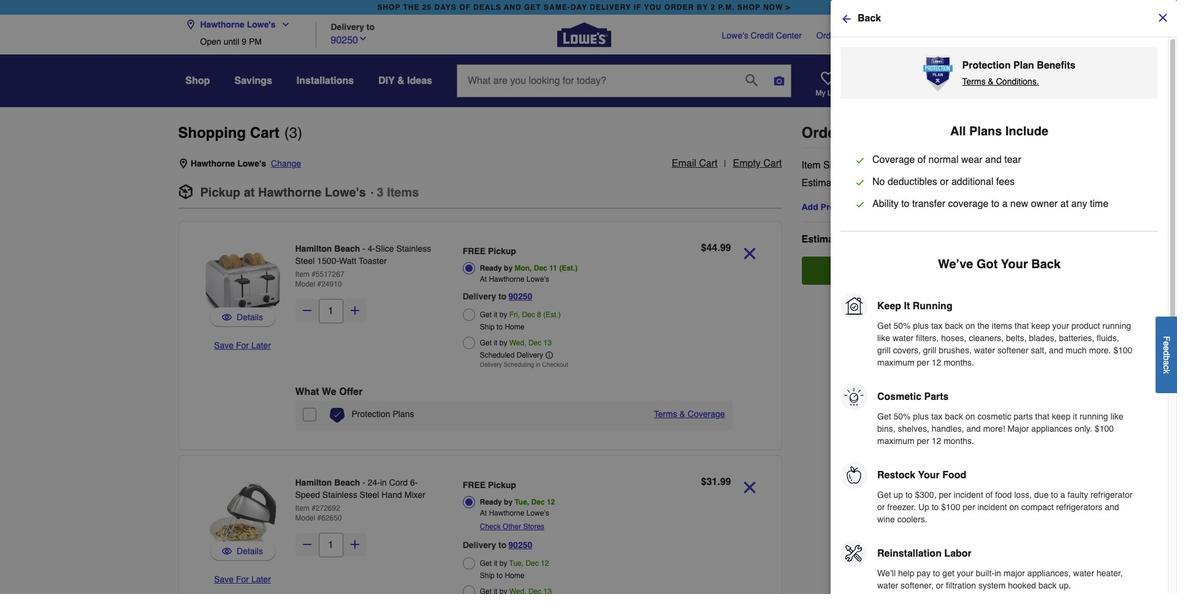 Task type: vqa. For each thing, say whether or not it's contained in the screenshot.
Chicago-Brickyard Lo... button at left top
no



Task type: describe. For each thing, give the bounding box(es) containing it.
item #272692 model #62650
[[295, 505, 342, 523]]

save for later button for $ 44 . 99
[[214, 340, 271, 352]]

keep for keep it running
[[1031, 321, 1050, 331]]

home for $ 44 . 99
[[505, 323, 524, 332]]

free for $ 31 . 99
[[463, 481, 486, 490]]

remove item image for $ 31 . 99
[[738, 477, 760, 499]]

- for $ 44 . 99
[[362, 244, 365, 254]]

save for $ 31 . 99
[[214, 575, 234, 585]]

running inside get 50% plus tax back on cosmetic parts that keep it running like bins, shelves, handles, and more! major appliances only. $100 maximum per 12 months.
[[1080, 412, 1108, 422]]

0 vertical spatial or
[[940, 177, 949, 188]]

$100 inside get up to $300, per incident of food loss, due to a faulty refrigerator or freezer. up to $100 per incident on compact refrigerators and wine coolers.
[[941, 503, 960, 513]]

or for reinstallation labor
[[936, 581, 944, 591]]

ability to transfer coverage to a new owner at any time
[[872, 199, 1108, 210]]

of
[[459, 3, 471, 12]]

diy & ideas button
[[378, 70, 432, 92]]

home for $ 31 . 99
[[505, 572, 524, 581]]

bins,
[[877, 424, 895, 434]]

your inside get 50% plus tax back on the items that keep your product running like water filters, hoses, cleaners, belts, blades, batteries, fluids, grill covers, grill brushes, water softener salt, and much more. $100 maximum per 12 months.
[[1052, 321, 1069, 331]]

checkout for calculated in checkout
[[948, 180, 990, 191]]

salt,
[[1031, 346, 1047, 356]]

1 horizontal spatial coverage
[[872, 154, 915, 166]]

appliances,
[[1027, 569, 1071, 579]]

beach for $ 44 . 99
[[334, 244, 360, 254]]

protection for plans
[[352, 410, 390, 419]]

0 horizontal spatial at
[[244, 186, 255, 200]]

lowe's left pro
[[935, 31, 961, 40]]

cosmetic parts
[[877, 392, 949, 403]]

icon image for reinstallation labor
[[840, 541, 867, 568]]

items
[[387, 186, 419, 200]]

per right $300,
[[939, 490, 951, 500]]

2
[[711, 3, 715, 12]]

for for $ 31 . 99
[[236, 575, 249, 585]]

delivery down scheduled
[[480, 361, 502, 368]]

camera image
[[773, 75, 785, 87]]

up
[[893, 490, 903, 500]]

icon image for cosmetic parts
[[840, 384, 867, 411]]

terms & coverage button
[[654, 408, 725, 421]]

1 horizontal spatial back
[[1031, 257, 1061, 272]]

. for 44
[[717, 243, 720, 254]]

option group for $ 31 . 99
[[463, 477, 633, 595]]

lowe's pro link
[[935, 29, 982, 42]]

ideas
[[407, 75, 432, 86]]

stepper number input field with increment and decrement buttons number field for minus icon
[[318, 299, 343, 324]]

12 inside get 50% plus tax back on cosmetic parts that keep it running like bins, shelves, handles, and more! major appliances only. $100 maximum per 12 months.
[[932, 436, 941, 446]]

order for order status
[[816, 31, 838, 40]]

back for keep it running
[[945, 321, 963, 331]]

protection plan filled image
[[330, 408, 344, 423]]

12 down the stores at the left
[[541, 560, 549, 568]]

1 horizontal spatial at
[[1060, 199, 1069, 210]]

and inside get 50% plus tax back on cosmetic parts that keep it running like bins, shelves, handles, and more! major appliances only. $100 maximum per 12 months.
[[966, 424, 981, 434]]

$ for $ 31 . 99
[[701, 477, 706, 488]]

a for b
[[1162, 360, 1172, 365]]

sign
[[915, 89, 930, 97]]

& for ideas
[[397, 75, 404, 86]]

water down we'll
[[877, 581, 898, 591]]

90250 button for $ 31 . 99
[[508, 538, 532, 553]]

like inside get 50% plus tax back on the items that keep your product running like water filters, hoses, cleaners, belts, blades, batteries, fluids, grill covers, grill brushes, water softener salt, and much more. $100 maximum per 12 months.
[[877, 333, 890, 343]]

hawthorne right location icon
[[191, 159, 235, 169]]

maximum inside get 50% plus tax back on the items that keep your product running like water filters, hoses, cleaners, belts, blades, batteries, fluids, grill covers, grill brushes, water softener salt, and much more. $100 maximum per 12 months.
[[877, 358, 914, 368]]

hawthorne down mon,
[[489, 275, 524, 284]]

plus image for minus image
[[349, 539, 361, 551]]

31
[[706, 477, 717, 488]]

plans for all
[[969, 124, 1002, 139]]

in up transfer
[[938, 180, 946, 191]]

0 vertical spatial your
[[1001, 257, 1028, 272]]

get it by tue, dec 12
[[480, 560, 549, 568]]

arrow left image
[[840, 13, 853, 25]]

free pickup for $ 31 . 99
[[463, 481, 516, 490]]

$ for $ 44 . 99
[[701, 243, 706, 254]]

hawthorne inside button
[[200, 20, 245, 29]]

check other stores button
[[480, 521, 544, 533]]

only.
[[1075, 424, 1092, 434]]

close image
[[1157, 12, 1169, 24]]

refrigerator
[[1091, 490, 1133, 500]]

in
[[932, 89, 938, 97]]

weekly ad link
[[880, 29, 920, 42]]

ship to home for $ 44 . 99
[[480, 323, 524, 332]]

keep for cosmetic parts
[[1052, 412, 1070, 422]]

icon image for restock your food
[[840, 462, 867, 489]]

90250 button for $ 44 . 99
[[508, 289, 532, 304]]

by up at hawthorne lowe's check other stores
[[504, 498, 513, 507]]

lowe's home improvement cart image
[[968, 71, 982, 86]]

ready by tue, dec 12
[[480, 498, 555, 507]]

get for get it by tue, dec 12
[[480, 560, 492, 568]]

it inside get 50% plus tax back on cosmetic parts that keep it running like bins, shelves, handles, and more! major appliances only. $100 maximum per 12 months.
[[1073, 412, 1077, 422]]

of inside get up to $300, per incident of food loss, due to a faulty refrigerator or freezer. up to $100 per incident on compact refrigerators and wine coolers.
[[986, 490, 993, 500]]

dec for 13
[[528, 339, 541, 348]]

we'll help pay to get your built-in major appliances, water heater, water softener, or filtration system hooked back up.
[[877, 569, 1123, 591]]

f
[[1162, 336, 1172, 341]]

coverage inside button
[[688, 410, 725, 419]]

location image
[[185, 20, 195, 29]]

item for item #5517267 model #24910
[[295, 270, 309, 279]]

in inside 24-in cord 6- speed stainless steel hand mixer
[[380, 478, 387, 488]]

beach for $ 31 . 99
[[334, 478, 360, 488]]

location image
[[178, 159, 188, 169]]

0 vertical spatial incident
[[954, 490, 983, 500]]

open
[[200, 37, 221, 47]]

my lists
[[816, 89, 843, 97]]

later for $ 31 . 99
[[251, 575, 271, 585]]

ready for $ 44 . 99
[[480, 264, 502, 273]]

order status link
[[816, 29, 865, 42]]

12 up at hawthorne lowe's check other stores
[[547, 498, 555, 507]]

shopping cart ( 3 )
[[178, 124, 302, 142]]

0 horizontal spatial 3
[[289, 124, 297, 142]]

delivery down the check
[[463, 541, 496, 551]]

c
[[1162, 365, 1172, 370]]

#5517267
[[312, 270, 344, 279]]

plus for it
[[913, 321, 929, 331]]

include
[[1005, 124, 1048, 139]]

1 e from the top
[[1162, 341, 1172, 346]]

on for cosmetic parts
[[966, 412, 975, 422]]

a inside get up to $300, per incident of food loss, due to a faulty refrigerator or freezer. up to $100 per incident on compact refrigerators and wine coolers.
[[1060, 490, 1065, 500]]

1 vertical spatial (est.)
[[543, 311, 561, 319]]

90250 for $ 44 . 99
[[508, 292, 532, 302]]

that for keep it running
[[1015, 321, 1029, 331]]

ship for $ 44 . 99
[[480, 323, 495, 332]]

food
[[942, 470, 966, 481]]

2 grill from the left
[[923, 346, 936, 356]]

items
[[992, 321, 1012, 331]]

water left heater,
[[1073, 569, 1094, 579]]

product
[[1071, 321, 1100, 331]]

$ 44 . 99
[[701, 243, 731, 254]]

scheduled delivery
[[480, 351, 543, 360]]

freezer.
[[887, 503, 916, 513]]

your inside "we'll help pay to get your built-in major appliances, water heater, water softener, or filtration system hooked back up."
[[957, 569, 973, 579]]

get for get 50% plus tax back on the items that keep your product running like water filters, hoses, cleaners, belts, blades, batteries, fluids, grill covers, grill brushes, water softener salt, and much more. $100 maximum per 12 months.
[[877, 321, 891, 331]]

delivery
[[590, 3, 631, 12]]

softener
[[997, 346, 1028, 356]]

email cart button
[[672, 156, 718, 171]]

0 horizontal spatial chevron down image
[[276, 20, 290, 29]]

ability
[[872, 199, 899, 210]]

get 50% plus tax back on cosmetic parts that keep it running like bins, shelves, handles, and more! major appliances only. $100 maximum per 12 months.
[[877, 412, 1123, 446]]

filters,
[[916, 333, 939, 343]]

plus for parts
[[913, 412, 929, 422]]

fees
[[996, 177, 1015, 188]]

3 link
[[951, 66, 987, 95]]

deals
[[473, 3, 501, 12]]

hamilton for $ 44 . 99
[[295, 244, 332, 254]]

0 vertical spatial back
[[858, 13, 881, 24]]

lowe's credit center link
[[722, 29, 802, 42]]

per down the food
[[963, 503, 975, 513]]

get it by fri, dec 8 (est.)
[[480, 311, 561, 319]]

running inside get 50% plus tax back on the items that keep your product running like water filters, hoses, cleaners, belts, blades, batteries, fluids, grill covers, grill brushes, water softener salt, and much more. $100 maximum per 12 months.
[[1102, 321, 1131, 331]]

checkmark image for coverage of normal wear and tear
[[855, 156, 865, 166]]

and
[[504, 3, 522, 12]]

chat invite button image
[[1121, 549, 1159, 586]]

start secure checkout button
[[802, 257, 990, 285]]

by up at hawthorne lowe's
[[504, 264, 513, 273]]

it for wed, dec 13
[[494, 339, 497, 348]]

details for $ 31 . 99
[[237, 547, 263, 557]]

13
[[543, 339, 552, 348]]

loss,
[[1014, 490, 1032, 500]]

and inside get 50% plus tax back on the items that keep your product running like water filters, hoses, cleaners, belts, blades, batteries, fluids, grill covers, grill brushes, water softener salt, and much more. $100 maximum per 12 months.
[[1049, 346, 1063, 356]]

much
[[1066, 346, 1087, 356]]

in right the scheduling
[[536, 361, 540, 368]]

we
[[322, 387, 336, 398]]

cleaners,
[[969, 333, 1004, 343]]

water down cleaners,
[[974, 346, 995, 356]]

stores
[[523, 523, 544, 532]]

sign in
[[915, 89, 938, 97]]

1 vertical spatial chevron down image
[[358, 33, 368, 43]]

back for cosmetic parts
[[945, 412, 963, 422]]

blades,
[[1029, 333, 1057, 343]]

3 items
[[377, 186, 419, 200]]

hawthorne lowe's button
[[185, 12, 295, 37]]

get for get up to $300, per incident of food loss, due to a faulty refrigerator or freezer. up to $100 per incident on compact refrigerators and wine coolers.
[[877, 490, 891, 500]]

1 grill from the left
[[877, 346, 891, 356]]

later for $ 44 . 99
[[251, 341, 271, 351]]

minus image
[[301, 539, 313, 551]]

water up covers,
[[893, 333, 914, 343]]

additional
[[951, 177, 993, 188]]

0 vertical spatial 90250
[[331, 35, 358, 46]]

cart for shopping
[[250, 124, 279, 142]]

11
[[549, 264, 557, 273]]

1 vertical spatial your
[[918, 470, 940, 481]]

installations
[[297, 75, 354, 86]]

order summary
[[802, 124, 913, 142]]

mixer
[[404, 490, 425, 500]]

checkmark image for no deductibles or additional fees
[[855, 178, 865, 188]]

lowe's down ready by mon, dec 11 (est.)
[[526, 275, 549, 284]]

by
[[697, 3, 708, 12]]

terms inside the protection plan benefits terms & conditions.
[[962, 77, 986, 86]]

pickup at hawthorne lowe's
[[200, 186, 366, 200]]

more.
[[1089, 346, 1111, 356]]

stainless inside 24-in cord 6- speed stainless steel hand mixer
[[322, 490, 357, 500]]

due
[[1034, 490, 1049, 500]]

get it by wed, dec 13
[[480, 339, 552, 348]]

pm
[[249, 37, 262, 47]]

hamilton beach - for $ 44 . 99
[[295, 244, 368, 254]]

toaster
[[359, 256, 387, 266]]

other
[[503, 523, 521, 532]]

diy
[[378, 75, 395, 86]]

0 vertical spatial 90250 button
[[331, 32, 368, 48]]

. for 31
[[717, 477, 720, 488]]

at for at hawthorne lowe's check other stores
[[480, 509, 487, 518]]

99 for $ 31 . 99
[[720, 477, 731, 488]]

3 for 3 items
[[377, 186, 384, 200]]

k
[[1162, 369, 1172, 374]]

refrigerators
[[1056, 503, 1102, 513]]

delivery up delivery scheduling in checkout
[[517, 351, 543, 360]]

at for at hawthorne lowe's
[[480, 275, 487, 284]]

delivery up installations button
[[331, 22, 364, 32]]

the
[[403, 3, 420, 12]]

lowe's pro
[[935, 31, 982, 40]]

24-in cord 6-speed stainless steel hand mixer image
[[198, 476, 287, 564]]

weekly
[[880, 31, 908, 40]]

b
[[1162, 356, 1172, 360]]

checkmark image
[[855, 200, 865, 210]]

keep it running
[[877, 301, 952, 312]]

total
[[851, 234, 874, 245]]

terms & coverage
[[654, 410, 725, 419]]

and left tear
[[985, 154, 1002, 166]]

lowe's down shopping cart ( 3 )
[[237, 159, 266, 169]]

steel inside 4-slice stainless steel 1500-watt toaster
[[295, 256, 315, 266]]

dec for 12
[[526, 560, 539, 568]]

we'll
[[877, 569, 896, 579]]



Task type: locate. For each thing, give the bounding box(es) containing it.
tax for cosmetic parts
[[931, 412, 943, 422]]

compact
[[1021, 503, 1054, 513]]

0 vertical spatial details
[[237, 313, 263, 322]]

steel inside 24-in cord 6- speed stainless steel hand mixer
[[360, 490, 379, 500]]

1 horizontal spatial chevron down image
[[358, 33, 368, 43]]

0 vertical spatial pickup
[[200, 186, 240, 200]]

2 quickview image from the top
[[222, 546, 232, 558]]

stainless inside 4-slice stainless steel 1500-watt toaster
[[396, 244, 431, 254]]

2 estimated from the top
[[802, 234, 848, 245]]

lowe's home improvement account image
[[919, 71, 933, 86]]

4-
[[368, 244, 375, 254]]

tax for keep it running
[[931, 321, 943, 331]]

1 ship to home from the top
[[480, 323, 524, 332]]

1 vertical spatial later
[[251, 575, 271, 585]]

details left minus icon
[[237, 313, 263, 322]]

Stepper number input field with increment and decrement buttons number field
[[318, 299, 343, 324], [318, 533, 343, 558]]

model inside the item #272692 model #62650
[[295, 514, 315, 523]]

back right arrow left image
[[858, 13, 881, 24]]

1 details from the top
[[237, 313, 263, 322]]

delivery to 90250 for $ 31 . 99
[[463, 541, 532, 551]]

0 vertical spatial 99
[[720, 243, 731, 254]]

icon image for keep it running
[[840, 293, 867, 320]]

per inside get 50% plus tax back on the items that keep your product running like water filters, hoses, cleaners, belts, blades, batteries, fluids, grill covers, grill brushes, water softener salt, and much more. $100 maximum per 12 months.
[[917, 358, 929, 368]]

maximum inside get 50% plus tax back on cosmetic parts that keep it running like bins, shelves, handles, and more! major appliances only. $100 maximum per 12 months.
[[877, 436, 914, 446]]

faulty
[[1068, 490, 1088, 500]]

lowe's left credit at the right top of the page
[[722, 31, 748, 40]]

1 99 from the top
[[720, 243, 731, 254]]

model for $ 31 . 99
[[295, 514, 315, 523]]

search image
[[745, 74, 758, 86]]

$ for $ 124 . 97
[[954, 160, 960, 171]]

99 for $ 44 . 99
[[720, 243, 731, 254]]

icon image left reinstallation
[[840, 541, 867, 568]]

0 vertical spatial 3
[[979, 68, 983, 76]]

it down the check
[[494, 560, 497, 568]]

90250 for $ 31 . 99
[[508, 541, 532, 551]]

free pickup up at hawthorne lowe's
[[463, 246, 516, 256]]

any
[[1071, 199, 1087, 210]]

1 save for later button from the top
[[214, 340, 271, 352]]

checkout up running
[[911, 265, 956, 276]]

remove item image
[[738, 243, 760, 265], [738, 477, 760, 499]]

delivery to 90250 down at hawthorne lowe's
[[463, 292, 532, 302]]

50% inside get 50% plus tax back on the items that keep your product running like water filters, hoses, cleaners, belts, blades, batteries, fluids, grill covers, grill brushes, water softener salt, and much more. $100 maximum per 12 months.
[[893, 321, 911, 331]]

option group
[[463, 243, 633, 372], [463, 477, 633, 595]]

item inside the item #272692 model #62650
[[295, 505, 309, 513]]

day
[[571, 3, 587, 12]]

lowe's left bullet icon
[[325, 186, 366, 200]]

$100 inside get 50% plus tax back on the items that keep your product running like water filters, hoses, cleaners, belts, blades, batteries, fluids, grill covers, grill brushes, water softener salt, and much more. $100 maximum per 12 months.
[[1113, 346, 1132, 356]]

1 estimated from the top
[[802, 178, 845, 189]]

0 vertical spatial 50%
[[893, 321, 911, 331]]

90250 button up get it by tue, dec 12
[[508, 538, 532, 553]]

and left more!
[[966, 424, 981, 434]]

diy & ideas
[[378, 75, 432, 86]]

hawthorne inside at hawthorne lowe's check other stores
[[489, 509, 524, 518]]

or inside get up to $300, per incident of food loss, due to a faulty refrigerator or freezer. up to $100 per incident on compact refrigerators and wine coolers.
[[877, 503, 885, 513]]

2 vertical spatial back
[[1038, 581, 1057, 591]]

estimated for estimated total
[[802, 234, 848, 245]]

my
[[816, 89, 825, 97]]

1 vertical spatial ship
[[480, 572, 495, 581]]

hamilton for $ 31 . 99
[[295, 478, 332, 488]]

dec
[[534, 264, 547, 273], [522, 311, 535, 319], [528, 339, 541, 348], [531, 498, 545, 507], [526, 560, 539, 568]]

reinstallation
[[877, 549, 942, 560]]

1 vertical spatial back
[[945, 412, 963, 422]]

same-
[[544, 3, 571, 12]]

quickview image for $ 44 . 99
[[222, 311, 232, 324]]

1 vertical spatial keep
[[1052, 412, 1070, 422]]

all plans include
[[950, 124, 1048, 139]]

keep inside get 50% plus tax back on the items that keep your product running like water filters, hoses, cleaners, belts, blades, batteries, fluids, grill covers, grill brushes, water softener salt, and much more. $100 maximum per 12 months.
[[1031, 321, 1050, 331]]

icon image left restock
[[840, 462, 867, 489]]

by up scheduled
[[499, 339, 507, 348]]

protection image
[[923, 55, 952, 92]]

1 checkmark image from the top
[[855, 156, 865, 166]]

(est.) right 11
[[559, 264, 578, 273]]

it for fri, dec 8
[[494, 311, 497, 319]]

at left any at the right top of the page
[[1060, 199, 1069, 210]]

1 vertical spatial 3
[[289, 124, 297, 142]]

if
[[634, 3, 641, 12]]

0 horizontal spatial &
[[397, 75, 404, 86]]

1 vertical spatial stainless
[[322, 490, 357, 500]]

1 - from the top
[[362, 244, 365, 254]]

remove item image right $ 44 . 99 at the right
[[738, 243, 760, 265]]

on down loss,
[[1009, 503, 1019, 513]]

0 vertical spatial keep
[[1031, 321, 1050, 331]]

plus image right minus image
[[349, 539, 361, 551]]

1 horizontal spatial grill
[[923, 346, 936, 356]]

2 99 from the top
[[720, 477, 731, 488]]

1 horizontal spatial terms
[[962, 77, 986, 86]]

lowe's inside at hawthorne lowe's check other stores
[[526, 509, 549, 518]]

1 vertical spatial 90250
[[508, 292, 532, 302]]

1 later from the top
[[251, 341, 271, 351]]

2 save for later button from the top
[[214, 574, 271, 586]]

that up "appliances"
[[1035, 412, 1049, 422]]

checkout inside "button"
[[911, 265, 956, 276]]

0 vertical spatial at
[[480, 275, 487, 284]]

major
[[1004, 569, 1025, 579]]

1 model from the top
[[295, 280, 315, 289]]

save for later down 24-in cord 6-speed stainless steel hand mixer image
[[214, 575, 271, 585]]

f e e d b a c k button
[[1156, 317, 1177, 393]]

1 vertical spatial checkmark image
[[855, 178, 865, 188]]

. for 124
[[976, 160, 979, 171]]

#24910
[[317, 280, 342, 289]]

ship to home for $ 31 . 99
[[480, 572, 524, 581]]

2 save for later from the top
[[214, 575, 271, 585]]

item for item subtotal (3)
[[802, 160, 821, 171]]

no deductibles or additional fees
[[872, 177, 1015, 188]]

1 vertical spatial of
[[986, 490, 993, 500]]

dec for 8
[[522, 311, 535, 319]]

2 later from the top
[[251, 575, 271, 585]]

1 tax from the top
[[931, 321, 943, 331]]

2 icon image from the top
[[840, 384, 867, 411]]

2 home from the top
[[505, 572, 524, 581]]

0 vertical spatial tue,
[[515, 498, 529, 507]]

icon image
[[840, 293, 867, 320], [840, 384, 867, 411], [840, 462, 867, 489], [840, 541, 867, 568]]

like inside get 50% plus tax back on cosmetic parts that keep it running like bins, shelves, handles, and more! major appliances only. $100 maximum per 12 months.
[[1111, 412, 1123, 422]]

0 horizontal spatial plans
[[393, 410, 414, 419]]

90250 up get it by tue, dec 12
[[508, 541, 532, 551]]

conditions.
[[996, 77, 1039, 86]]

$100 right up
[[941, 503, 960, 513]]

& inside button
[[397, 75, 404, 86]]

1 delivery to 90250 from the top
[[463, 292, 532, 302]]

1 ready from the top
[[480, 264, 502, 273]]

protection inside the protection plan benefits terms & conditions.
[[962, 60, 1011, 71]]

get inside get 50% plus tax back on the items that keep your product running like water filters, hoses, cleaners, belts, blades, batteries, fluids, grill covers, grill brushes, water softener salt, and much more. $100 maximum per 12 months.
[[877, 321, 891, 331]]

all
[[950, 124, 966, 139]]

0 vertical spatial months.
[[944, 358, 974, 368]]

plus image for minus icon
[[349, 305, 361, 317]]

(3)
[[862, 160, 874, 171]]

terms inside button
[[654, 410, 677, 419]]

on left cosmetic
[[966, 412, 975, 422]]

lowe's inside button
[[247, 20, 276, 29]]

order for order summary
[[802, 124, 842, 142]]

1 horizontal spatial your
[[1052, 321, 1069, 331]]

get for get 50% plus tax back on cosmetic parts that keep it running like bins, shelves, handles, and more! major appliances only. $100 maximum per 12 months.
[[877, 412, 891, 422]]

running up only. at the right
[[1080, 412, 1108, 422]]

keep inside get 50% plus tax back on cosmetic parts that keep it running like bins, shelves, handles, and more! major appliances only. $100 maximum per 12 months.
[[1052, 412, 1070, 422]]

2 ship to home from the top
[[480, 572, 524, 581]]

plus image
[[349, 305, 361, 317], [349, 539, 361, 551]]

50% up shelves, at the bottom
[[893, 412, 911, 422]]

2 checkmark image from the top
[[855, 178, 865, 188]]

- for $ 31 . 99
[[362, 478, 365, 488]]

item for item #272692 model #62650
[[295, 505, 309, 513]]

steel down 24-
[[360, 490, 379, 500]]

get for get it by fri, dec 8 (est.)
[[480, 311, 492, 319]]

tax up filters,
[[931, 321, 943, 331]]

1 free from the top
[[463, 246, 486, 256]]

months. down "handles,"
[[944, 436, 974, 446]]

pickup image
[[178, 185, 193, 199]]

ship up scheduled
[[480, 323, 495, 332]]

back inside get 50% plus tax back on the items that keep your product running like water filters, hoses, cleaners, belts, blades, batteries, fluids, grill covers, grill brushes, water softener salt, and much more. $100 maximum per 12 months.
[[945, 321, 963, 331]]

running up fluids,
[[1102, 321, 1131, 331]]

2 remove item image from the top
[[738, 477, 760, 499]]

hamilton beach - up #272692
[[295, 478, 368, 488]]

free up the check
[[463, 481, 486, 490]]

1 vertical spatial like
[[1111, 412, 1123, 422]]

plus inside get 50% plus tax back on cosmetic parts that keep it running like bins, shelves, handles, and more! major appliances only. $100 maximum per 12 months.
[[913, 412, 929, 422]]

50% for cosmetic
[[893, 412, 911, 422]]

1 vertical spatial protection
[[352, 410, 390, 419]]

2 horizontal spatial 3
[[979, 68, 983, 76]]

0 vertical spatial a
[[1002, 199, 1008, 210]]

back inside get 50% plus tax back on cosmetic parts that keep it running like bins, shelves, handles, and more! major appliances only. $100 maximum per 12 months.
[[945, 412, 963, 422]]

2 option group from the top
[[463, 477, 633, 595]]

1 for from the top
[[236, 341, 249, 351]]

in inside "we'll help pay to get your built-in major appliances, water heater, water softener, or filtration system hooked back up."
[[994, 569, 1001, 579]]

delivery down at hawthorne lowe's
[[463, 292, 496, 302]]

Search Query text field
[[457, 65, 736, 97]]

0 vertical spatial like
[[877, 333, 890, 343]]

order inside order status link
[[816, 31, 838, 40]]

2 free pickup from the top
[[463, 481, 516, 490]]

ready up the check
[[480, 498, 502, 507]]

pickup for $ 31 . 99
[[488, 481, 516, 490]]

0 horizontal spatial stainless
[[322, 490, 357, 500]]

8
[[537, 311, 541, 319]]

empty cart
[[733, 158, 782, 169]]

1 stepper number input field with increment and decrement buttons number field from the top
[[318, 299, 343, 324]]

on inside get 50% plus tax back on cosmetic parts that keep it running like bins, shelves, handles, and more! major appliances only. $100 maximum per 12 months.
[[966, 412, 975, 422]]

terms & conditions. link
[[962, 75, 1039, 88]]

2 details from the top
[[237, 547, 263, 557]]

)
[[297, 124, 302, 142]]

it up only. at the right
[[1073, 412, 1077, 422]]

checkout inside option group
[[542, 361, 568, 368]]

pickup up mon,
[[488, 246, 516, 256]]

1 horizontal spatial 3
[[377, 186, 384, 200]]

0 vertical spatial back
[[945, 321, 963, 331]]

1 vertical spatial on
[[966, 412, 975, 422]]

minus image
[[301, 305, 313, 317]]

stepper number input field with increment and decrement buttons number field right minus image
[[318, 533, 343, 558]]

like
[[877, 333, 890, 343], [1111, 412, 1123, 422]]

3
[[979, 68, 983, 76], [289, 124, 297, 142], [377, 186, 384, 200]]

0 vertical spatial chevron down image
[[276, 20, 290, 29]]

plans for protection
[[393, 410, 414, 419]]

cart inside 'button'
[[699, 158, 718, 169]]

plans
[[969, 124, 1002, 139], [393, 410, 414, 419]]

tax up "handles,"
[[931, 412, 943, 422]]

keep
[[877, 301, 901, 312]]

0 vertical spatial ready
[[480, 264, 502, 273]]

0 horizontal spatial steel
[[295, 256, 315, 266]]

get up scheduled
[[480, 339, 492, 348]]

we've
[[938, 257, 973, 272]]

hawthorne
[[200, 20, 245, 29], [191, 159, 235, 169], [258, 186, 321, 200], [489, 275, 524, 284], [489, 509, 524, 518]]

parts
[[1014, 412, 1033, 422]]

wed,
[[509, 339, 526, 348]]

0 vertical spatial checkout
[[948, 180, 990, 191]]

-
[[362, 244, 365, 254], [362, 478, 365, 488]]

1 quickview image from the top
[[222, 311, 232, 324]]

a left new
[[1002, 199, 1008, 210]]

2 plus image from the top
[[349, 539, 361, 551]]

or for restock your food
[[877, 503, 885, 513]]

0 vertical spatial ship
[[480, 323, 495, 332]]

get inside get up to $300, per incident of food loss, due to a faulty refrigerator or freezer. up to $100 per incident on compact refrigerators and wine coolers.
[[877, 490, 891, 500]]

on inside get 50% plus tax back on the items that keep your product running like water filters, hoses, cleaners, belts, blades, batteries, fluids, grill covers, grill brushes, water softener salt, and much more. $100 maximum per 12 months.
[[966, 321, 975, 331]]

save for later
[[214, 341, 271, 351], [214, 575, 271, 585]]

1 vertical spatial remove item image
[[738, 477, 760, 499]]

1 vertical spatial save for later
[[214, 575, 271, 585]]

no
[[872, 177, 885, 188]]

per down covers,
[[917, 358, 929, 368]]

calculated
[[889, 180, 935, 191]]

3 down pro
[[979, 68, 983, 76]]

parts
[[924, 392, 949, 403]]

$100 inside get 50% plus tax back on cosmetic parts that keep it running like bins, shelves, handles, and more! major appliances only. $100 maximum per 12 months.
[[1095, 424, 1114, 434]]

1 vertical spatial free pickup
[[463, 481, 516, 490]]

1 home from the top
[[505, 323, 524, 332]]

that for cosmetic parts
[[1035, 412, 1049, 422]]

order status
[[816, 31, 865, 40]]

for for $ 44 . 99
[[236, 341, 249, 351]]

by for fri, dec 8
[[499, 311, 507, 319]]

0 vertical spatial plans
[[969, 124, 1002, 139]]

0 horizontal spatial cart
[[250, 124, 279, 142]]

99 right "44"
[[720, 243, 731, 254]]

get
[[942, 569, 954, 579]]

details for $ 44 . 99
[[237, 313, 263, 322]]

1 vertical spatial .
[[717, 243, 720, 254]]

cart for empty
[[763, 158, 782, 169]]

1 vertical spatial incident
[[977, 503, 1007, 513]]

0 vertical spatial model
[[295, 280, 315, 289]]

cart inside button
[[763, 158, 782, 169]]

hamilton up 1500-
[[295, 244, 332, 254]]

2 hamilton from the top
[[295, 478, 332, 488]]

hawthorne down change
[[258, 186, 321, 200]]

incident
[[954, 490, 983, 500], [977, 503, 1007, 513]]

1 vertical spatial 50%
[[893, 412, 911, 422]]

2 ship from the top
[[480, 572, 495, 581]]

1 option group from the top
[[463, 243, 633, 372]]

4-slice stainless steel 1500-watt toaster image
[[198, 242, 287, 330]]

of left food at the right bottom
[[986, 490, 993, 500]]

tax inside get 50% plus tax back on the items that keep your product running like water filters, hoses, cleaners, belts, blades, batteries, fluids, grill covers, grill brushes, water softener salt, and much more. $100 maximum per 12 months.
[[931, 321, 943, 331]]

by left the fri,
[[499, 311, 507, 319]]

1 vertical spatial ship to home
[[480, 572, 524, 581]]

3 for 3
[[979, 68, 983, 76]]

at up the check
[[480, 509, 487, 518]]

1 ship from the top
[[480, 323, 495, 332]]

per
[[917, 358, 929, 368], [917, 436, 929, 446], [939, 490, 951, 500], [963, 503, 975, 513]]

0 vertical spatial .
[[976, 160, 979, 171]]

1 beach from the top
[[334, 244, 360, 254]]

ready for $ 31 . 99
[[480, 498, 502, 507]]

50% inside get 50% plus tax back on cosmetic parts that keep it running like bins, shelves, handles, and more! major appliances only. $100 maximum per 12 months.
[[893, 412, 911, 422]]

info image
[[546, 352, 553, 359]]

1 vertical spatial tue,
[[509, 560, 524, 568]]

dec up the stores at the left
[[531, 498, 545, 507]]

pickup for $ 44 . 99
[[488, 246, 516, 256]]

1 vertical spatial plus
[[913, 412, 929, 422]]

2 delivery to 90250 from the top
[[463, 541, 532, 551]]

1 icon image from the top
[[840, 293, 867, 320]]

None search field
[[457, 64, 791, 109]]

cart left "("
[[250, 124, 279, 142]]

0 vertical spatial hamilton beach -
[[295, 244, 368, 254]]

back up hoses, in the right bottom of the page
[[945, 321, 963, 331]]

check
[[480, 523, 501, 532]]

24-
[[368, 478, 380, 488]]

#62650
[[317, 514, 342, 523]]

90250 button down at hawthorne lowe's
[[508, 289, 532, 304]]

ready by mon, dec 11 (est.)
[[480, 264, 578, 273]]

0 vertical spatial later
[[251, 341, 271, 351]]

it
[[904, 301, 910, 312]]

deductibles
[[888, 177, 937, 188]]

2 horizontal spatial a
[[1162, 360, 1172, 365]]

softener,
[[901, 581, 934, 591]]

$100 down fluids,
[[1113, 346, 1132, 356]]

at down ready by mon, dec 11 (est.)
[[480, 275, 487, 284]]

model left the #24910
[[295, 280, 315, 289]]

90250 down at hawthorne lowe's
[[508, 292, 532, 302]]

& inside button
[[680, 410, 685, 419]]

a inside button
[[1162, 360, 1172, 365]]

checkmark image
[[855, 156, 865, 166], [855, 178, 865, 188]]

free for $ 44 . 99
[[463, 246, 486, 256]]

1 horizontal spatial that
[[1035, 412, 1049, 422]]

per inside get 50% plus tax back on cosmetic parts that keep it running like bins, shelves, handles, and more! major appliances only. $100 maximum per 12 months.
[[917, 436, 929, 446]]

1 maximum from the top
[[877, 358, 914, 368]]

item inside 'item #5517267 model #24910'
[[295, 270, 309, 279]]

tax inside get 50% plus tax back on cosmetic parts that keep it running like bins, shelves, handles, and more! major appliances only. $100 maximum per 12 months.
[[931, 412, 943, 422]]

2 shop from the left
[[737, 3, 761, 12]]

that inside get 50% plus tax back on cosmetic parts that keep it running like bins, shelves, handles, and more! major appliances only. $100 maximum per 12 months.
[[1035, 412, 1049, 422]]

lowe's
[[247, 20, 276, 29], [722, 31, 748, 40], [935, 31, 961, 40], [237, 159, 266, 169], [325, 186, 366, 200], [526, 275, 549, 284], [526, 509, 549, 518]]

1 months. from the top
[[944, 358, 974, 368]]

to
[[367, 22, 375, 32], [901, 199, 909, 210], [991, 199, 999, 210], [498, 292, 507, 302], [497, 323, 503, 332], [905, 490, 913, 500], [1051, 490, 1058, 500], [932, 503, 939, 513], [498, 541, 507, 551], [933, 569, 940, 579], [497, 572, 503, 581]]

1 vertical spatial details
[[237, 547, 263, 557]]

3 right bullet icon
[[377, 186, 384, 200]]

save for later button for $ 31 . 99
[[214, 574, 271, 586]]

& for coverage
[[680, 410, 685, 419]]

0 vertical spatial beach
[[334, 244, 360, 254]]

or inside "we'll help pay to get your built-in major appliances, water heater, water softener, or filtration system hooked back up."
[[936, 581, 944, 591]]

2 vertical spatial or
[[936, 581, 944, 591]]

plus up filters,
[[913, 321, 929, 331]]

1 vertical spatial hamilton beach -
[[295, 478, 368, 488]]

2 at from the top
[[480, 509, 487, 518]]

ad
[[910, 31, 920, 40]]

stainless right slice
[[396, 244, 431, 254]]

shop the 25 days of deals and get same-day delivery if you order by 2 p.m. shop now > link
[[375, 0, 793, 15]]

appliances
[[1031, 424, 1072, 434]]

2 vertical spatial 3
[[377, 186, 384, 200]]

sign in button
[[915, 71, 938, 98]]

get inside get 50% plus tax back on cosmetic parts that keep it running like bins, shelves, handles, and more! major appliances only. $100 maximum per 12 months.
[[877, 412, 891, 422]]

2 stepper number input field with increment and decrement buttons number field from the top
[[318, 533, 343, 558]]

3 icon image from the top
[[840, 462, 867, 489]]

0 vertical spatial order
[[816, 31, 838, 40]]

belts,
[[1006, 333, 1027, 343]]

your up batteries,
[[1052, 321, 1069, 331]]

keep up blades,
[[1031, 321, 1050, 331]]

0 vertical spatial coverage
[[872, 154, 915, 166]]

2 vertical spatial pickup
[[488, 481, 516, 490]]

steel
[[295, 256, 315, 266], [360, 490, 379, 500]]

coverage
[[948, 199, 988, 210]]

hawthorne up other
[[489, 509, 524, 518]]

4 icon image from the top
[[840, 541, 867, 568]]

model inside 'item #5517267 model #24910'
[[295, 280, 315, 289]]

1 vertical spatial terms
[[654, 410, 677, 419]]

a up k
[[1162, 360, 1172, 365]]

weekly ad
[[880, 31, 920, 40]]

bullet image
[[371, 192, 373, 194]]

item up estimated tax
[[802, 160, 821, 171]]

2 ready from the top
[[480, 498, 502, 507]]

cart
[[250, 124, 279, 142], [699, 158, 718, 169], [763, 158, 782, 169]]

lowe's home improvement logo image
[[557, 8, 611, 62]]

2 free from the top
[[463, 481, 486, 490]]

2 save from the top
[[214, 575, 234, 585]]

1 remove item image from the top
[[738, 243, 760, 265]]

or down normal
[[940, 177, 949, 188]]

get
[[524, 3, 541, 12]]

your up $300,
[[918, 470, 940, 481]]

ready up at hawthorne lowe's
[[480, 264, 502, 273]]

1 50% from the top
[[893, 321, 911, 331]]

by down other
[[499, 560, 507, 568]]

1 vertical spatial 90250 button
[[508, 289, 532, 304]]

free pickup for $ 44 . 99
[[463, 246, 516, 256]]

1 vertical spatial pickup
[[488, 246, 516, 256]]

save
[[214, 341, 234, 351], [214, 575, 234, 585]]

at
[[480, 275, 487, 284], [480, 509, 487, 518]]

1 save for later from the top
[[214, 341, 271, 351]]

& inside the protection plan benefits terms & conditions.
[[988, 77, 994, 86]]

1 at from the top
[[480, 275, 487, 284]]

at inside at hawthorne lowe's check other stores
[[480, 509, 487, 518]]

0 vertical spatial for
[[236, 341, 249, 351]]

2 model from the top
[[295, 514, 315, 523]]

checkout for start secure checkout
[[911, 265, 956, 276]]

2 months. from the top
[[944, 436, 974, 446]]

option group for $ 44 . 99
[[463, 243, 633, 372]]

by for tue, dec 12
[[499, 560, 507, 568]]

1 free pickup from the top
[[463, 246, 516, 256]]

protection plan benefits terms & conditions.
[[962, 60, 1076, 86]]

for down 4-slice stainless steel 1500-watt toaster image
[[236, 341, 249, 351]]

2 vertical spatial $100
[[941, 503, 960, 513]]

per down shelves, at the bottom
[[917, 436, 929, 446]]

normal
[[929, 154, 958, 166]]

0 horizontal spatial keep
[[1031, 321, 1050, 331]]

2 hamilton beach - from the top
[[295, 478, 368, 488]]

remove item image for $ 44 . 99
[[738, 243, 760, 265]]

1 hamilton from the top
[[295, 244, 332, 254]]

- left 4-
[[362, 244, 365, 254]]

1 vertical spatial $
[[701, 243, 706, 254]]

1 vertical spatial months.
[[944, 436, 974, 446]]

$ 124 . 97
[[954, 160, 990, 171]]

2 plus from the top
[[913, 412, 929, 422]]

50% for keep
[[893, 321, 911, 331]]

1 shop from the left
[[377, 3, 401, 12]]

estimated left 'total' at the right top of page
[[802, 234, 848, 245]]

months. inside get 50% plus tax back on cosmetic parts that keep it running like bins, shelves, handles, and more! major appliances only. $100 maximum per 12 months.
[[944, 436, 974, 446]]

1 horizontal spatial your
[[1001, 257, 1028, 272]]

2 - from the top
[[362, 478, 365, 488]]

save for later button down 4-slice stainless steel 1500-watt toaster image
[[214, 340, 271, 352]]

tax
[[848, 178, 863, 189]]

1 vertical spatial running
[[1080, 412, 1108, 422]]

protection
[[962, 60, 1011, 71], [352, 410, 390, 419]]

chevron down image
[[276, 20, 290, 29], [358, 33, 368, 43]]

to inside "we'll help pay to get your built-in major appliances, water heater, water softener, or filtration system hooked back up."
[[933, 569, 940, 579]]

save for later for $ 31 . 99
[[214, 575, 271, 585]]

dec down the stores at the left
[[526, 560, 539, 568]]

that inside get 50% plus tax back on the items that keep your product running like water filters, hoses, cleaners, belts, blades, batteries, fluids, grill covers, grill brushes, water softener salt, and much more. $100 maximum per 12 months.
[[1015, 321, 1029, 331]]

secure
[[875, 265, 908, 276]]

(est.) right the '8'
[[543, 311, 561, 319]]

1 hamilton beach - from the top
[[295, 244, 368, 254]]

>
[[786, 3, 791, 12]]

in up system
[[994, 569, 1001, 579]]

1 save from the top
[[214, 341, 234, 351]]

stainless up #272692
[[322, 490, 357, 500]]

protection for plan
[[962, 60, 1011, 71]]

get
[[480, 311, 492, 319], [877, 321, 891, 331], [480, 339, 492, 348], [877, 412, 891, 422], [877, 490, 891, 500], [480, 560, 492, 568]]

order
[[664, 3, 694, 12]]

home down get it by tue, dec 12
[[505, 572, 524, 581]]

or down get
[[936, 581, 944, 591]]

time
[[1090, 199, 1108, 210]]

for
[[236, 341, 249, 351], [236, 575, 249, 585]]

0 vertical spatial delivery to 90250
[[463, 292, 532, 302]]

dec left 11
[[534, 264, 547, 273]]

cart for email
[[699, 158, 718, 169]]

save for $ 44 . 99
[[214, 341, 234, 351]]

(
[[284, 124, 289, 142]]

back inside "we'll help pay to get your built-in major appliances, water heater, water softener, or filtration system hooked back up."
[[1038, 581, 1057, 591]]

wear
[[961, 154, 982, 166]]

0 vertical spatial stepper number input field with increment and decrement buttons number field
[[318, 299, 343, 324]]

0 horizontal spatial of
[[918, 154, 926, 166]]

0 vertical spatial remove item image
[[738, 243, 760, 265]]

0 vertical spatial on
[[966, 321, 975, 331]]

1 vertical spatial plus image
[[349, 539, 361, 551]]

lowe's home improvement lists image
[[821, 71, 835, 86]]

it for tue, dec 12
[[494, 560, 497, 568]]

1 vertical spatial 99
[[720, 477, 731, 488]]

hawthorne up open until 9 pm
[[200, 20, 245, 29]]

keep up "appliances"
[[1052, 412, 1070, 422]]

2 e from the top
[[1162, 346, 1172, 351]]

1 vertical spatial or
[[877, 503, 885, 513]]

save for later for $ 44 . 99
[[214, 341, 271, 351]]

0 horizontal spatial grill
[[877, 346, 891, 356]]

for down 24-in cord 6-speed stainless steel hand mixer image
[[236, 575, 249, 585]]

0 vertical spatial protection
[[962, 60, 1011, 71]]

0 horizontal spatial back
[[858, 13, 881, 24]]

1 vertical spatial for
[[236, 575, 249, 585]]

2 50% from the top
[[893, 412, 911, 422]]

0 vertical spatial of
[[918, 154, 926, 166]]

1 horizontal spatial protection
[[962, 60, 1011, 71]]

0 vertical spatial your
[[1052, 321, 1069, 331]]

lowe's up pm
[[247, 20, 276, 29]]

food
[[995, 490, 1012, 500]]

model for $ 44 . 99
[[295, 280, 315, 289]]

0 vertical spatial terms
[[962, 77, 986, 86]]

stepper number input field with increment and decrement buttons number field for minus image
[[318, 533, 343, 558]]

2 for from the top
[[236, 575, 249, 585]]

quickview image for $ 31 . 99
[[222, 546, 232, 558]]

2 beach from the top
[[334, 478, 360, 488]]

ship for $ 31 . 99
[[480, 572, 495, 581]]

0 vertical spatial (est.)
[[559, 264, 578, 273]]

1 vertical spatial maximum
[[877, 436, 914, 446]]

99 right 31
[[720, 477, 731, 488]]

a for to
[[1002, 199, 1008, 210]]

tax
[[931, 321, 943, 331], [931, 412, 943, 422]]

plus inside get 50% plus tax back on the items that keep your product running like water filters, hoses, cleaners, belts, blades, batteries, fluids, grill covers, grill brushes, water softener salt, and much more. $100 maximum per 12 months.
[[913, 321, 929, 331]]

hamilton beach - up 1500-
[[295, 244, 368, 254]]

(est.)
[[559, 264, 578, 273], [543, 311, 561, 319]]

hamilton up speed
[[295, 478, 332, 488]]

on inside get up to $300, per incident of food loss, due to a faulty refrigerator or freezer. up to $100 per incident on compact refrigerators and wine coolers.
[[1009, 503, 1019, 513]]

12 inside get 50% plus tax back on the items that keep your product running like water filters, hoses, cleaners, belts, blades, batteries, fluids, grill covers, grill brushes, water softener salt, and much more. $100 maximum per 12 months.
[[932, 358, 941, 368]]

1 horizontal spatial like
[[1111, 412, 1123, 422]]

2 tax from the top
[[931, 412, 943, 422]]

months. inside get 50% plus tax back on the items that keep your product running like water filters, hoses, cleaners, belts, blades, batteries, fluids, grill covers, grill brushes, water softener salt, and much more. $100 maximum per 12 months.
[[944, 358, 974, 368]]

delivery to 90250 for $ 44 . 99
[[463, 292, 532, 302]]

save for later button
[[214, 340, 271, 352], [214, 574, 271, 586]]

1 plus from the top
[[913, 321, 929, 331]]

$100 right only. at the right
[[1095, 424, 1114, 434]]

2 maximum from the top
[[877, 436, 914, 446]]

start secure checkout
[[850, 265, 956, 276]]

1 horizontal spatial stainless
[[396, 244, 431, 254]]

1 plus image from the top
[[349, 305, 361, 317]]

estimated for estimated tax
[[802, 178, 845, 189]]

and inside get up to $300, per incident of food loss, due to a faulty refrigerator or freezer. up to $100 per incident on compact refrigerators and wine coolers.
[[1105, 503, 1119, 513]]

quickview image
[[222, 311, 232, 324], [222, 546, 232, 558]]

1 horizontal spatial keep
[[1052, 412, 1070, 422]]

25
[[422, 3, 432, 12]]

by for wed, dec 13
[[499, 339, 507, 348]]



